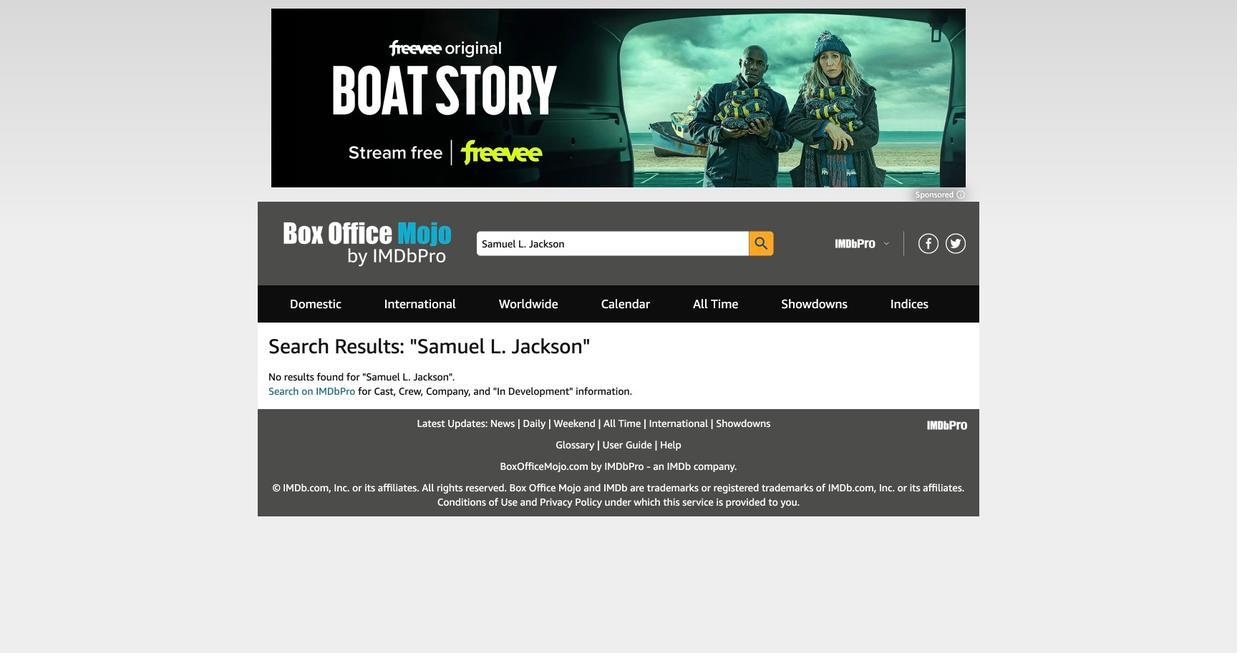 Task type: locate. For each thing, give the bounding box(es) containing it.
None submit
[[749, 232, 774, 256]]



Task type: describe. For each thing, give the bounding box(es) containing it.
Search for Titles search field
[[477, 232, 749, 256]]

sponsored content section
[[271, 9, 966, 198]]



Task type: vqa. For each thing, say whether or not it's contained in the screenshot.
'$52' at the bottom of page
no



